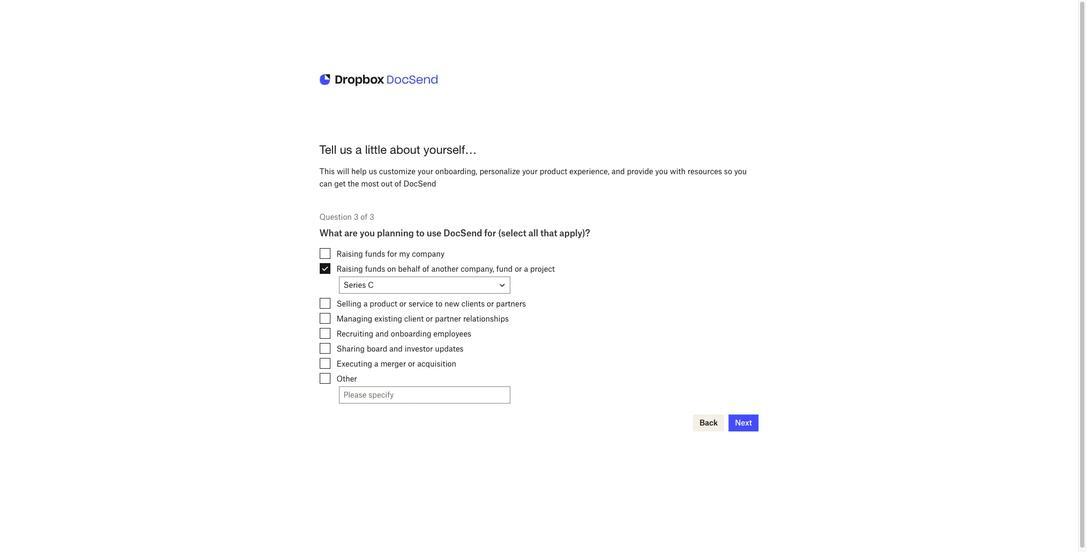 Task type: locate. For each thing, give the bounding box(es) containing it.
0 horizontal spatial product
[[370, 299, 398, 308]]

product
[[540, 167, 568, 176], [370, 299, 398, 308]]

on
[[388, 264, 396, 273]]

0 vertical spatial and
[[612, 167, 625, 176]]

of down company
[[423, 264, 430, 273]]

service
[[409, 299, 434, 308]]

of right "out"
[[395, 179, 402, 188]]

2 3 from the left
[[370, 212, 375, 222]]

2 horizontal spatial of
[[423, 264, 430, 273]]

product up existing
[[370, 299, 398, 308]]

of
[[395, 179, 402, 188], [361, 212, 368, 222], [423, 264, 430, 273]]

funds
[[365, 249, 385, 258], [365, 264, 385, 273]]

new
[[445, 299, 460, 308]]

apply)?
[[560, 228, 591, 239]]

1 horizontal spatial product
[[540, 167, 568, 176]]

or for selling a product or service to new clients or partners
[[400, 299, 407, 308]]

managing
[[337, 314, 373, 323]]

0 vertical spatial docsend
[[404, 179, 437, 188]]

1 vertical spatial funds
[[365, 264, 385, 273]]

client
[[405, 314, 424, 323]]

0 vertical spatial to
[[416, 228, 425, 239]]

and left provide
[[612, 167, 625, 176]]

funds down planning
[[365, 249, 385, 258]]

2 vertical spatial of
[[423, 264, 430, 273]]

of inside what are you planning to use docsend for (select all that apply)? group
[[423, 264, 430, 273]]

a left project
[[524, 264, 529, 273]]

what are you planning to use docsend for (select all that apply)?
[[320, 228, 591, 239]]

recruiting
[[337, 329, 374, 338]]

to left new
[[436, 299, 443, 308]]

1 3 from the left
[[354, 212, 359, 222]]

funds left on
[[365, 264, 385, 273]]

us
[[340, 143, 352, 156], [369, 167, 377, 176]]

your right customize
[[418, 167, 434, 176]]

raising up series
[[337, 264, 363, 273]]

0 horizontal spatial 3
[[354, 212, 359, 222]]

1 horizontal spatial of
[[395, 179, 402, 188]]

1 vertical spatial raising
[[337, 264, 363, 273]]

1 vertical spatial to
[[436, 299, 443, 308]]

product left experience,
[[540, 167, 568, 176]]

your
[[418, 167, 434, 176], [522, 167, 538, 176]]

1 vertical spatial for
[[388, 249, 397, 258]]

company,
[[461, 264, 495, 273]]

that
[[541, 228, 558, 239]]

1 horizontal spatial you
[[656, 167, 668, 176]]

1 funds from the top
[[365, 249, 385, 258]]

what are you planning to use docsend for (select all that apply)? group
[[320, 228, 759, 404]]

1 vertical spatial and
[[376, 329, 389, 338]]

updates
[[435, 344, 464, 353]]

board
[[367, 344, 388, 353]]

docsend right use
[[444, 228, 483, 239]]

0 horizontal spatial your
[[418, 167, 434, 176]]

1 horizontal spatial 3
[[370, 212, 375, 222]]

2 horizontal spatial and
[[612, 167, 625, 176]]

0 vertical spatial funds
[[365, 249, 385, 258]]

0 vertical spatial us
[[340, 143, 352, 156]]

2 funds from the top
[[365, 264, 385, 273]]

us right tell on the top of the page
[[340, 143, 352, 156]]

to
[[416, 228, 425, 239], [436, 299, 443, 308]]

and up board
[[376, 329, 389, 338]]

or down the investor
[[408, 359, 416, 368]]

0 vertical spatial raising
[[337, 249, 363, 258]]

0 vertical spatial for
[[485, 228, 496, 239]]

or for managing existing client or partner relationships
[[426, 314, 433, 323]]

funds for 3
[[365, 249, 385, 258]]

docsend down customize
[[404, 179, 437, 188]]

0 horizontal spatial of
[[361, 212, 368, 222]]

1 horizontal spatial docsend
[[444, 228, 483, 239]]

selling a product or service to new clients or partners
[[337, 299, 526, 308]]

company
[[412, 249, 445, 258]]

sharing board and investor updates
[[337, 344, 464, 353]]

of right question
[[361, 212, 368, 222]]

so
[[725, 167, 733, 176]]

this will help us customize your onboarding, personalize your product experience, and provide you with resources so you can get the most out of docsend
[[320, 167, 747, 188]]

onboarding,
[[436, 167, 478, 176]]

or up relationships on the bottom of page
[[487, 299, 494, 308]]

and
[[612, 167, 625, 176], [376, 329, 389, 338], [390, 344, 403, 353]]

0 horizontal spatial for
[[388, 249, 397, 258]]

0 horizontal spatial you
[[360, 228, 375, 239]]

a
[[356, 143, 362, 156], [524, 264, 529, 273], [364, 299, 368, 308], [375, 359, 379, 368]]

1 vertical spatial of
[[361, 212, 368, 222]]

(select
[[499, 228, 527, 239]]

1 horizontal spatial your
[[522, 167, 538, 176]]

this
[[320, 167, 335, 176]]

1 horizontal spatial to
[[436, 299, 443, 308]]

0 vertical spatial of
[[395, 179, 402, 188]]

question
[[320, 212, 352, 222]]

your right personalize
[[522, 167, 538, 176]]

for left (select
[[485, 228, 496, 239]]

acquisition
[[418, 359, 457, 368]]

my
[[399, 249, 410, 258]]

us up most in the left of the page
[[369, 167, 377, 176]]

back
[[700, 418, 718, 427]]

selling
[[337, 299, 362, 308]]

docsend
[[404, 179, 437, 188], [444, 228, 483, 239]]

you left with
[[656, 167, 668, 176]]

for
[[485, 228, 496, 239], [388, 249, 397, 258]]

1 vertical spatial product
[[370, 299, 398, 308]]

Other text field
[[340, 387, 510, 403]]

raising for 3
[[337, 249, 363, 258]]

or for executing a merger or acquisition
[[408, 359, 416, 368]]

the
[[348, 179, 359, 188]]

3 up are at top left
[[354, 212, 359, 222]]

you
[[656, 167, 668, 176], [735, 167, 747, 176], [360, 228, 375, 239]]

1 horizontal spatial and
[[390, 344, 403, 353]]

and up executing a merger or acquisition
[[390, 344, 403, 353]]

tell
[[320, 143, 337, 156]]

raising
[[337, 249, 363, 258], [337, 264, 363, 273]]

you right are at top left
[[360, 228, 375, 239]]

help
[[352, 167, 367, 176]]

series
[[344, 281, 366, 290]]

0 horizontal spatial docsend
[[404, 179, 437, 188]]

1 vertical spatial us
[[369, 167, 377, 176]]

1 horizontal spatial us
[[369, 167, 377, 176]]

tell us a little about yourself…
[[320, 143, 477, 156]]

partner
[[435, 314, 461, 323]]

experience,
[[570, 167, 610, 176]]

raising funds for my company
[[337, 249, 445, 258]]

next button
[[729, 415, 759, 432]]

2 raising from the top
[[337, 264, 363, 273]]

or left 'service'
[[400, 299, 407, 308]]

to left use
[[416, 228, 425, 239]]

3 down most in the left of the page
[[370, 212, 375, 222]]

executing a merger or acquisition
[[337, 359, 457, 368]]

or down selling a product or service to new clients or partners
[[426, 314, 433, 323]]

get
[[334, 179, 346, 188]]

0 horizontal spatial and
[[376, 329, 389, 338]]

or
[[515, 264, 522, 273], [400, 299, 407, 308], [487, 299, 494, 308], [426, 314, 433, 323], [408, 359, 416, 368]]

0 vertical spatial product
[[540, 167, 568, 176]]

1 raising from the top
[[337, 249, 363, 258]]

series c
[[344, 281, 374, 290]]

for left "my"
[[388, 249, 397, 258]]

1 vertical spatial docsend
[[444, 228, 483, 239]]

use
[[427, 228, 442, 239]]

raising down are at top left
[[337, 249, 363, 258]]

3
[[354, 212, 359, 222], [370, 212, 375, 222]]

you right so
[[735, 167, 747, 176]]



Task type: vqa. For each thing, say whether or not it's contained in the screenshot.
RECENT
no



Task type: describe. For each thing, give the bounding box(es) containing it.
will
[[337, 167, 350, 176]]

little
[[365, 143, 387, 156]]

1 horizontal spatial for
[[485, 228, 496, 239]]

partners
[[496, 299, 526, 308]]

of inside this will help us customize your onboarding, personalize your product experience, and provide you with resources so you can get the most out of docsend
[[395, 179, 402, 188]]

managing existing client or partner relationships
[[337, 314, 509, 323]]

sharing
[[337, 344, 365, 353]]

with
[[670, 167, 686, 176]]

2 horizontal spatial you
[[735, 167, 747, 176]]

investor
[[405, 344, 433, 353]]

product inside what are you planning to use docsend for (select all that apply)? group
[[370, 299, 398, 308]]

personalize
[[480, 167, 520, 176]]

us inside this will help us customize your onboarding, personalize your product experience, and provide you with resources so you can get the most out of docsend
[[369, 167, 377, 176]]

executing
[[337, 359, 372, 368]]

existing
[[375, 314, 402, 323]]

clients
[[462, 299, 485, 308]]

2 your from the left
[[522, 167, 538, 176]]

another
[[432, 264, 459, 273]]

employees
[[434, 329, 472, 338]]

raising for are
[[337, 264, 363, 273]]

a down board
[[375, 359, 379, 368]]

go to docsend homepage image
[[320, 71, 438, 90]]

planning
[[377, 228, 414, 239]]

Funding Stage button
[[339, 277, 510, 294]]

c
[[368, 281, 374, 290]]

raising funds on behalf of another company, fund or a project
[[337, 264, 555, 273]]

a left little
[[356, 143, 362, 156]]

onboarding
[[391, 329, 432, 338]]

next
[[736, 418, 753, 427]]

customize
[[379, 167, 416, 176]]

2 vertical spatial and
[[390, 344, 403, 353]]

what
[[320, 228, 342, 239]]

resources
[[688, 167, 723, 176]]

and inside this will help us customize your onboarding, personalize your product experience, and provide you with resources so you can get the most out of docsend
[[612, 167, 625, 176]]

docsend inside this will help us customize your onboarding, personalize your product experience, and provide you with resources so you can get the most out of docsend
[[404, 179, 437, 188]]

are
[[345, 228, 358, 239]]

back button
[[694, 415, 725, 432]]

provide
[[627, 167, 654, 176]]

a right selling
[[364, 299, 368, 308]]

yourself…
[[424, 143, 477, 156]]

merger
[[381, 359, 406, 368]]

you inside group
[[360, 228, 375, 239]]

all
[[529, 228, 539, 239]]

behalf
[[398, 264, 421, 273]]

out
[[381, 179, 393, 188]]

about
[[390, 143, 421, 156]]

funds for planning
[[365, 264, 385, 273]]

0 horizontal spatial us
[[340, 143, 352, 156]]

product inside this will help us customize your onboarding, personalize your product experience, and provide you with resources so you can get the most out of docsend
[[540, 167, 568, 176]]

0 horizontal spatial to
[[416, 228, 425, 239]]

can
[[320, 179, 332, 188]]

question 3 of 3
[[320, 212, 375, 222]]

docsend inside group
[[444, 228, 483, 239]]

or right fund
[[515, 264, 522, 273]]

most
[[361, 179, 379, 188]]

1 your from the left
[[418, 167, 434, 176]]

relationships
[[464, 314, 509, 323]]

recruiting and onboarding employees
[[337, 329, 472, 338]]

other
[[337, 374, 357, 383]]

fund
[[497, 264, 513, 273]]

project
[[531, 264, 555, 273]]



